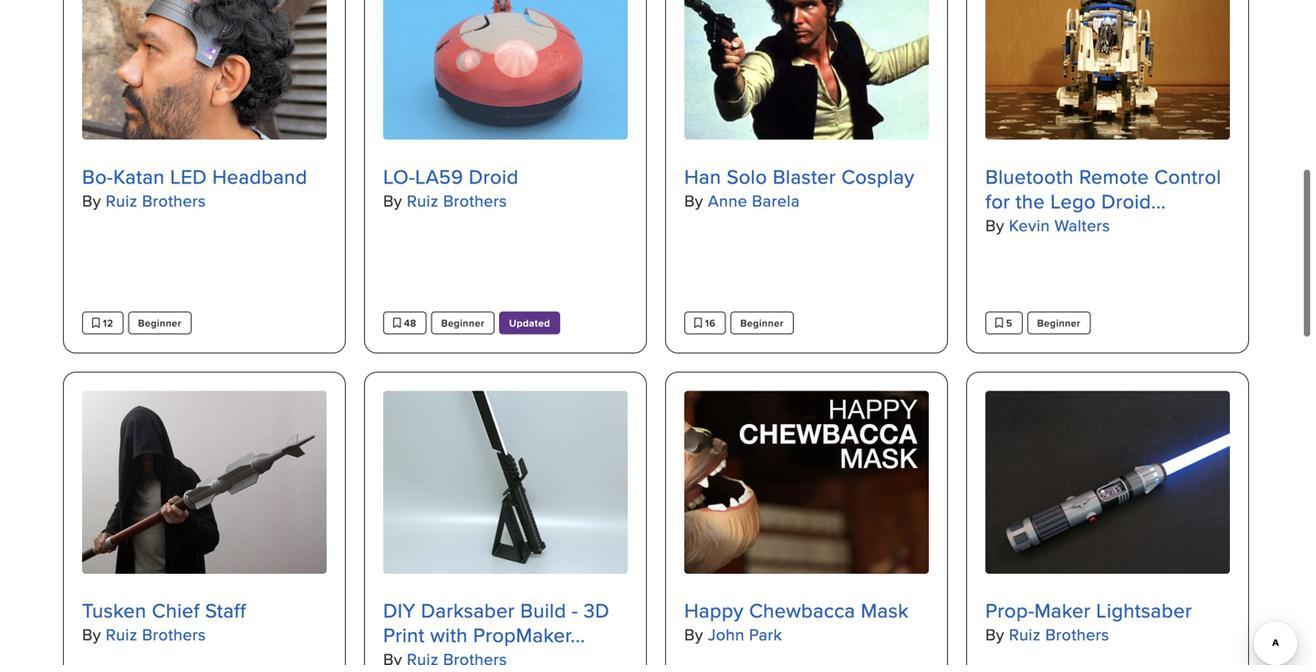 Task type: locate. For each thing, give the bounding box(es) containing it.
barela
[[752, 189, 800, 212]]

with
[[430, 621, 468, 649]]

anne
[[708, 189, 747, 212]]

by inside tusken chief staff by ruiz brothers
[[82, 623, 101, 646]]

ruiz inside prop-maker lightsaber by ruiz brothers
[[1009, 623, 1041, 646]]

ruiz brothers link
[[106, 189, 206, 212], [407, 189, 507, 212], [106, 623, 206, 646], [1009, 623, 1109, 646]]

headband
[[212, 162, 307, 191]]

bluetooth remote control for the lego droid... by kevin walters
[[986, 162, 1222, 237]]

ruiz inside lo-la59 droid by ruiz brothers
[[407, 189, 439, 212]]

lo-la59 droid by ruiz brothers
[[383, 162, 519, 212]]

tusken chief staff image
[[82, 391, 327, 574]]

lightsaber
[[1096, 596, 1192, 625]]

3d
[[584, 596, 610, 625]]

droid...
[[1102, 187, 1166, 215]]

bo-katan led headband by ruiz brothers
[[82, 162, 307, 212]]

han
[[684, 162, 721, 191]]

lo-
[[383, 162, 415, 191]]

by left "john"
[[684, 623, 703, 646]]

prop-
[[986, 596, 1035, 625]]

print
[[383, 621, 425, 649]]

beginner for brothers
[[441, 316, 485, 331]]

tusken chief staff link
[[82, 596, 327, 625]]

beginner right 16
[[740, 316, 784, 331]]

brothers inside tusken chief staff by ruiz brothers
[[142, 623, 206, 646]]

2 beginner from the left
[[441, 316, 485, 331]]

by inside prop-maker lightsaber by ruiz brothers
[[986, 623, 1005, 646]]

solo
[[727, 162, 767, 191]]

lo-la59 droid link
[[383, 162, 628, 191]]

diy darksaber build - 3d print with propmaker featherwing and ble image
[[383, 391, 628, 574]]

by inside happy chewbacca mask by john park
[[684, 623, 703, 646]]

the
[[1016, 187, 1045, 215]]

build
[[520, 596, 566, 625]]

3 beginner from the left
[[740, 316, 784, 331]]

prop-maker lightsaber by ruiz brothers
[[986, 596, 1192, 646]]

by left "anne"
[[684, 189, 703, 212]]

brothers inside prop-maker lightsaber by ruiz brothers
[[1046, 623, 1109, 646]]

katan
[[113, 162, 165, 191]]

brothers inside lo-la59 droid by ruiz brothers
[[443, 189, 507, 212]]

beginner right 12
[[138, 316, 181, 331]]

ruiz inside tusken chief staff by ruiz brothers
[[106, 623, 138, 646]]

mask
[[861, 596, 909, 625]]

by left kevin
[[986, 213, 1005, 237]]

by inside bluetooth remote control for the lego droid... by kevin walters
[[986, 213, 1005, 237]]

by
[[82, 189, 101, 212], [383, 189, 402, 212], [684, 189, 703, 212], [986, 213, 1005, 237], [82, 623, 101, 646], [684, 623, 703, 646], [986, 623, 1005, 646]]

darksaber
[[421, 596, 515, 625]]

12
[[100, 316, 113, 331]]

la59
[[415, 162, 463, 191]]

bo-
[[82, 162, 113, 191]]

happy
[[684, 596, 744, 625]]

by left the la59 at top
[[383, 189, 402, 212]]

prop-maker lightsaber image
[[986, 391, 1230, 574]]

beginner right 5 in the top right of the page
[[1037, 316, 1081, 331]]

blaster
[[773, 162, 836, 191]]

maker
[[1035, 596, 1091, 625]]

beginner
[[138, 316, 181, 331], [441, 316, 485, 331], [740, 316, 784, 331], [1037, 316, 1081, 331]]

ruiz
[[106, 189, 138, 212], [407, 189, 439, 212], [106, 623, 138, 646], [1009, 623, 1041, 646]]

4 beginner from the left
[[1037, 316, 1081, 331]]

prop-maker lightsaber link
[[986, 596, 1230, 625]]

ruiz for tusken chief staff
[[106, 623, 138, 646]]

park
[[749, 623, 782, 646]]

48
[[401, 316, 417, 331]]

1 beginner from the left
[[138, 316, 181, 331]]

brothers
[[142, 189, 206, 212], [443, 189, 507, 212], [142, 623, 206, 646], [1046, 623, 1109, 646]]

led headband in the style of bo katan from star wars image
[[82, 0, 327, 140]]

diy
[[383, 596, 416, 625]]

beginner right 48
[[441, 316, 485, 331]]

cosplay
[[842, 162, 915, 191]]

remote
[[1079, 162, 1149, 191]]

by left maker
[[986, 623, 1005, 646]]

beginner for lego
[[1037, 316, 1081, 331]]

by left katan
[[82, 189, 101, 212]]

5
[[1003, 316, 1013, 331]]

by left chief
[[82, 623, 101, 646]]

brothers for tusken chief staff
[[142, 623, 206, 646]]

led
[[170, 162, 207, 191]]

tusken
[[82, 596, 146, 625]]

diy darksaber build - 3d print with propmaker...
[[383, 596, 610, 649]]

tusken chief staff by ruiz brothers
[[82, 596, 246, 646]]



Task type: describe. For each thing, give the bounding box(es) containing it.
-
[[572, 596, 578, 625]]

happy chewbacca mask link
[[684, 596, 929, 625]]

brothers for lo-la59 droid
[[443, 189, 507, 212]]

for
[[986, 187, 1010, 215]]

brothers inside bo-katan led headband by ruiz brothers
[[142, 189, 206, 212]]

16
[[702, 316, 716, 331]]

bluetooth remote control for the lego droid developer kit image
[[986, 0, 1230, 140]]

han solo blaster cosplay link
[[684, 162, 929, 191]]

happy chewbacca mask image
[[684, 391, 929, 574]]

by inside the han solo blaster cosplay by anne barela
[[684, 189, 703, 212]]

john park link
[[708, 623, 782, 646]]

by inside lo-la59 droid by ruiz brothers
[[383, 189, 402, 212]]

bluetooth
[[986, 162, 1074, 191]]

diy darksaber build - 3d print with propmaker... link
[[383, 596, 628, 649]]

bluetooth remote control for the lego droid... link
[[986, 162, 1230, 215]]

control
[[1155, 162, 1222, 191]]

bo-katan led headband link
[[82, 162, 327, 191]]

updated
[[509, 316, 550, 331]]

john
[[708, 623, 745, 646]]

kevin
[[1009, 213, 1050, 237]]

staff
[[205, 596, 246, 625]]

ruiz brothers link for chief
[[106, 623, 206, 646]]

chewbacca
[[749, 596, 856, 625]]

ruiz for prop-maker lightsaber
[[1009, 623, 1041, 646]]

lego
[[1051, 187, 1096, 215]]

han solo blaster cosplay by anne barela
[[684, 162, 915, 212]]

brothers for prop-maker lightsaber
[[1046, 623, 1109, 646]]

walters
[[1055, 213, 1110, 237]]

by inside bo-katan led headband by ruiz brothers
[[82, 189, 101, 212]]

ruiz inside bo-katan led headband by ruiz brothers
[[106, 189, 138, 212]]

happy chewbacca mask by john park
[[684, 596, 909, 646]]

propmaker...
[[473, 621, 585, 649]]

anne barela link
[[708, 189, 800, 212]]

droid
[[469, 162, 519, 191]]

beginner for ruiz
[[138, 316, 181, 331]]

ruiz for lo-la59 droid
[[407, 189, 439, 212]]

beginner for anne
[[740, 316, 784, 331]]

kevin walters link
[[1009, 213, 1110, 237]]

ruiz brothers link for la59
[[407, 189, 507, 212]]

chief
[[152, 596, 200, 625]]

ruiz brothers link for katan
[[106, 189, 206, 212]]

han solo blaster cosplay image
[[684, 0, 929, 140]]

ruiz brothers link for maker
[[1009, 623, 1109, 646]]



Task type: vqa. For each thing, say whether or not it's contained in the screenshot.
"Adafruit Audio FX Mini Sound Board - WAV/OGG Trigger - 2MB Flash $14.95 Add to Cart"
no



